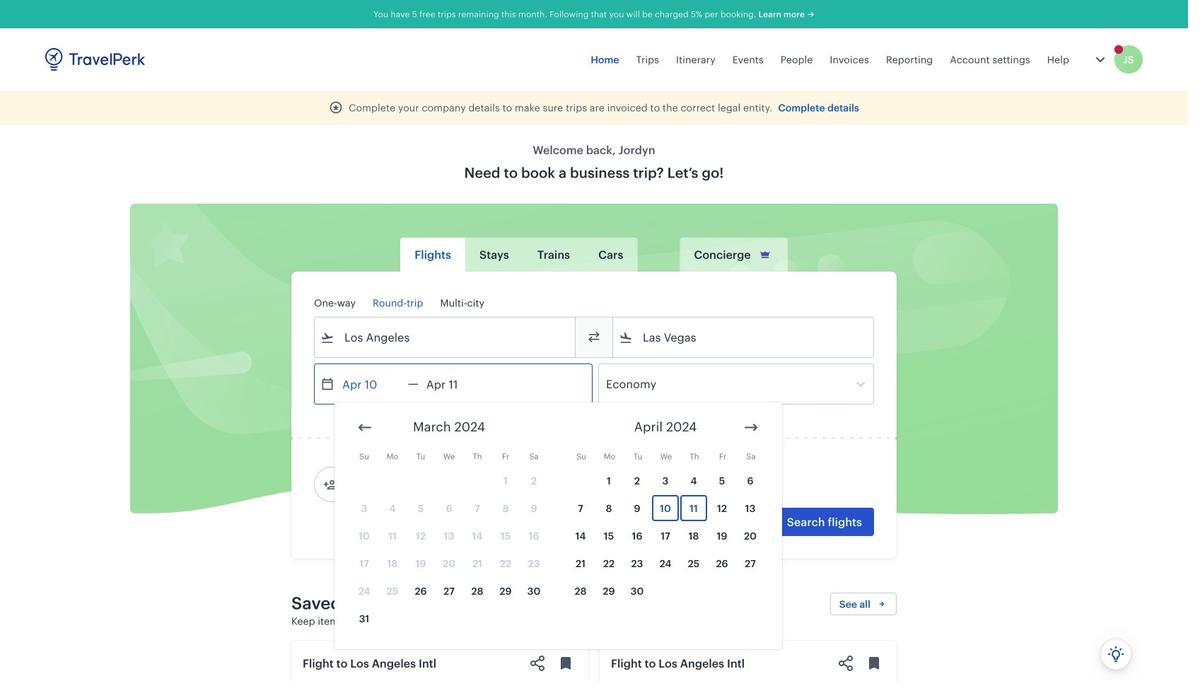 Task type: locate. For each thing, give the bounding box(es) containing it.
move forward to switch to the next month. image
[[743, 419, 760, 436]]

Return text field
[[419, 364, 492, 404]]

calendar application
[[335, 402, 1188, 649]]



Task type: describe. For each thing, give the bounding box(es) containing it.
Add first traveler search field
[[337, 473, 484, 496]]

From search field
[[335, 326, 557, 349]]

move backward to switch to the previous month. image
[[356, 419, 373, 436]]

To search field
[[633, 326, 855, 349]]

Depart text field
[[335, 364, 408, 404]]



